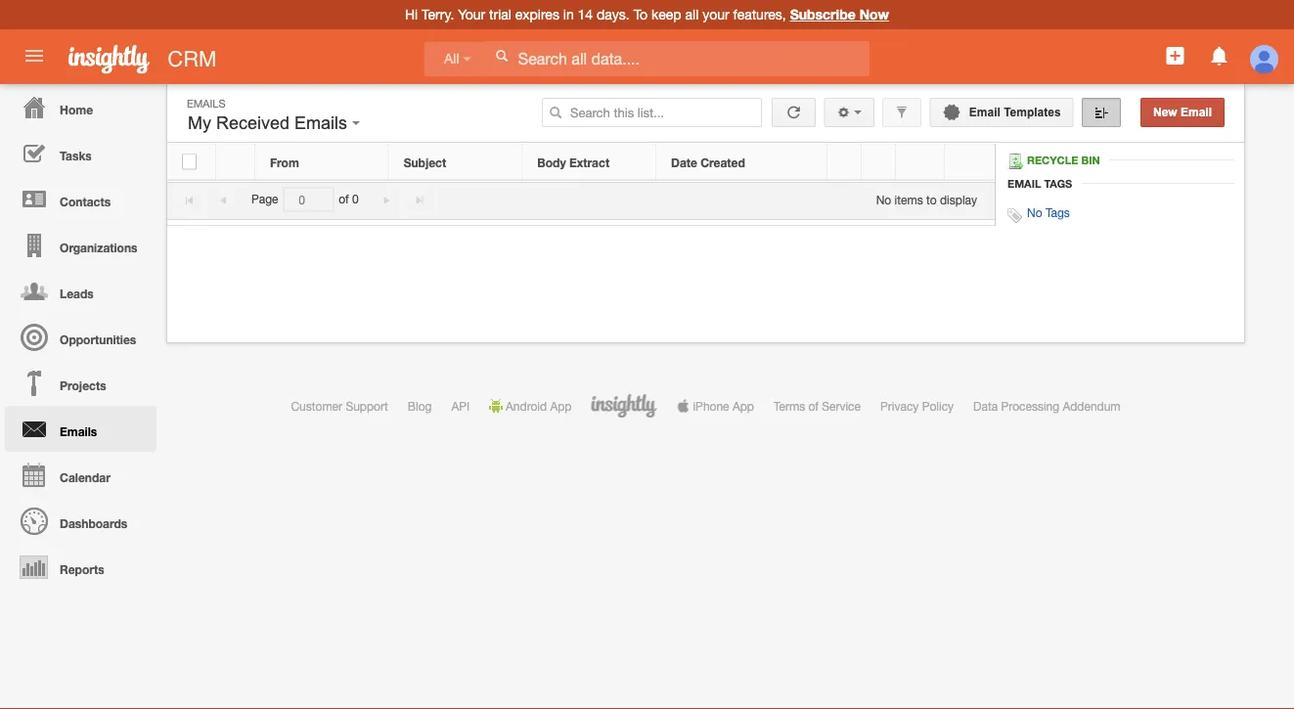 Task type: locate. For each thing, give the bounding box(es) containing it.
of
[[339, 193, 349, 206], [809, 399, 819, 413]]

app right android
[[550, 399, 572, 413]]

to
[[927, 193, 937, 206]]

terms of service link
[[774, 399, 861, 413]]

email templates
[[966, 106, 1061, 119]]

tasks
[[60, 149, 92, 162]]

expires
[[515, 6, 560, 23]]

0 horizontal spatial email
[[969, 106, 1001, 119]]

your
[[458, 6, 486, 23]]

of right terms
[[809, 399, 819, 413]]

2 horizontal spatial email
[[1181, 106, 1212, 119]]

2 app from the left
[[733, 399, 754, 413]]

privacy policy
[[881, 399, 954, 413]]

tags
[[1044, 177, 1073, 190]]

email inside 'link'
[[1181, 106, 1212, 119]]

0 horizontal spatial app
[[550, 399, 572, 413]]

0 vertical spatial emails
[[187, 97, 226, 110]]

emails inside navigation
[[60, 425, 97, 438]]

templates
[[1004, 106, 1061, 119]]

emails
[[187, 97, 226, 110], [295, 113, 347, 133], [60, 425, 97, 438]]

addendum
[[1063, 399, 1121, 413]]

no for no items to display
[[876, 193, 892, 206]]

emails up calendar link at the bottom left
[[60, 425, 97, 438]]

blog link
[[408, 399, 432, 413]]

data
[[974, 399, 998, 413]]

2 horizontal spatial emails
[[295, 113, 347, 133]]

Search this list... text field
[[542, 98, 762, 127]]

no left items
[[876, 193, 892, 206]]

my received emails
[[188, 113, 352, 133]]

created
[[701, 155, 745, 169]]

new
[[1154, 106, 1178, 119]]

0 horizontal spatial of
[[339, 193, 349, 206]]

1 horizontal spatial no
[[1027, 205, 1043, 219]]

service
[[822, 399, 861, 413]]

date created
[[671, 155, 745, 169]]

blog
[[408, 399, 432, 413]]

email left "templates"
[[969, 106, 1001, 119]]

1 vertical spatial emails
[[295, 113, 347, 133]]

1 horizontal spatial email
[[1008, 177, 1042, 190]]

0 vertical spatial of
[[339, 193, 349, 206]]

emails up from
[[295, 113, 347, 133]]

customer
[[291, 399, 343, 413]]

your
[[703, 6, 730, 23]]

all
[[685, 6, 699, 23]]

calendar
[[60, 471, 110, 484]]

no
[[876, 193, 892, 206], [1027, 205, 1043, 219]]

android app link
[[489, 399, 572, 413]]

api link
[[451, 399, 470, 413]]

0
[[352, 193, 359, 206]]

no tags
[[1027, 205, 1070, 219]]

1 horizontal spatial app
[[733, 399, 754, 413]]

no for no tags
[[1027, 205, 1043, 219]]

date
[[671, 155, 698, 169]]

navigation
[[0, 84, 157, 590]]

terry.
[[422, 6, 454, 23]]

email
[[969, 106, 1001, 119], [1181, 106, 1212, 119], [1008, 177, 1042, 190]]

iphone app link
[[677, 399, 754, 413]]

row
[[167, 144, 994, 180]]

tasks link
[[5, 130, 157, 176]]

app
[[550, 399, 572, 413], [733, 399, 754, 413]]

leads
[[60, 287, 94, 300]]

privacy
[[881, 399, 919, 413]]

data processing addendum
[[974, 399, 1121, 413]]

email left tags on the top right
[[1008, 177, 1042, 190]]

emails inside button
[[295, 113, 347, 133]]

0 horizontal spatial no
[[876, 193, 892, 206]]

1 horizontal spatial of
[[809, 399, 819, 413]]

features,
[[733, 6, 786, 23]]

display
[[940, 193, 978, 206]]

emails up my on the top left
[[187, 97, 226, 110]]

contacts
[[60, 195, 111, 208]]

navigation containing home
[[0, 84, 157, 590]]

projects
[[60, 379, 106, 392]]

home
[[60, 103, 93, 116]]

1 app from the left
[[550, 399, 572, 413]]

recycle
[[1027, 154, 1079, 167]]

reports
[[60, 563, 104, 576]]

email right the new
[[1181, 106, 1212, 119]]

0 horizontal spatial emails
[[60, 425, 97, 438]]

recycle bin
[[1027, 154, 1100, 167]]

organizations link
[[5, 222, 157, 268]]

app right iphone
[[733, 399, 754, 413]]

body extract
[[538, 155, 610, 169]]

policy
[[922, 399, 954, 413]]

2 vertical spatial emails
[[60, 425, 97, 438]]

of left 0
[[339, 193, 349, 206]]

app for iphone app
[[733, 399, 754, 413]]

notifications image
[[1208, 44, 1232, 68]]

show sidebar image
[[1095, 106, 1109, 119]]

my
[[188, 113, 211, 133]]

keep
[[652, 6, 682, 23]]

None checkbox
[[182, 154, 197, 170]]

home link
[[5, 84, 157, 130]]

no left 'tags'
[[1027, 205, 1043, 219]]

contacts link
[[5, 176, 157, 222]]

days.
[[597, 6, 630, 23]]

organizations
[[60, 241, 137, 254]]

hi
[[405, 6, 418, 23]]

support
[[346, 399, 388, 413]]

dashboards link
[[5, 498, 157, 544]]

search image
[[549, 106, 563, 119]]

android
[[506, 399, 547, 413]]



Task type: describe. For each thing, give the bounding box(es) containing it.
cog image
[[837, 106, 851, 119]]

dashboards
[[60, 517, 127, 530]]

now
[[860, 6, 889, 23]]

1 horizontal spatial emails
[[187, 97, 226, 110]]

new email link
[[1141, 98, 1225, 127]]

api
[[451, 399, 470, 413]]

emails link
[[5, 406, 157, 452]]

terms
[[774, 399, 805, 413]]

email tags
[[1008, 177, 1073, 190]]

iphone app
[[693, 399, 754, 413]]

row containing from
[[167, 144, 994, 180]]

show list view filters image
[[895, 106, 909, 119]]

white image
[[495, 49, 509, 63]]

processing
[[1002, 399, 1060, 413]]

14
[[578, 6, 593, 23]]

1 vertical spatial of
[[809, 399, 819, 413]]

android app
[[506, 399, 572, 413]]

new email
[[1154, 106, 1212, 119]]

recycle bin link
[[1008, 154, 1110, 169]]

extract
[[569, 155, 610, 169]]

trial
[[489, 6, 512, 23]]

my received emails button
[[183, 109, 365, 138]]

hi terry. your trial expires in 14 days. to keep all your features, subscribe now
[[405, 6, 889, 23]]

subscribe
[[790, 6, 856, 23]]

customer support link
[[291, 399, 388, 413]]

subscribe now link
[[790, 6, 889, 23]]

no items to display
[[876, 193, 978, 206]]

Search all data.... text field
[[484, 41, 870, 76]]

refresh list image
[[785, 106, 803, 119]]

page
[[251, 193, 278, 206]]

opportunities link
[[5, 314, 157, 360]]

all link
[[425, 41, 484, 77]]

bin
[[1082, 154, 1100, 167]]

projects link
[[5, 360, 157, 406]]

from
[[270, 155, 299, 169]]

items
[[895, 193, 923, 206]]

body
[[538, 155, 566, 169]]

in
[[563, 6, 574, 23]]

app for android app
[[550, 399, 572, 413]]

email for tags
[[1008, 177, 1042, 190]]

opportunities
[[60, 333, 136, 346]]

data processing addendum link
[[974, 399, 1121, 413]]

tags
[[1046, 205, 1070, 219]]

email for templates
[[969, 106, 1001, 119]]

iphone
[[693, 399, 730, 413]]

email templates link
[[930, 98, 1074, 127]]

customer support
[[291, 399, 388, 413]]

leads link
[[5, 268, 157, 314]]

subject
[[404, 155, 446, 169]]

received
[[216, 113, 290, 133]]

calendar link
[[5, 452, 157, 498]]

to
[[634, 6, 648, 23]]

privacy policy link
[[881, 399, 954, 413]]

of 0
[[339, 193, 359, 206]]

all
[[444, 51, 459, 66]]

reports link
[[5, 544, 157, 590]]

terms of service
[[774, 399, 861, 413]]

no tags link
[[1027, 205, 1070, 219]]

crm
[[168, 46, 217, 71]]



Task type: vqa. For each thing, say whether or not it's contained in the screenshot.
row
yes



